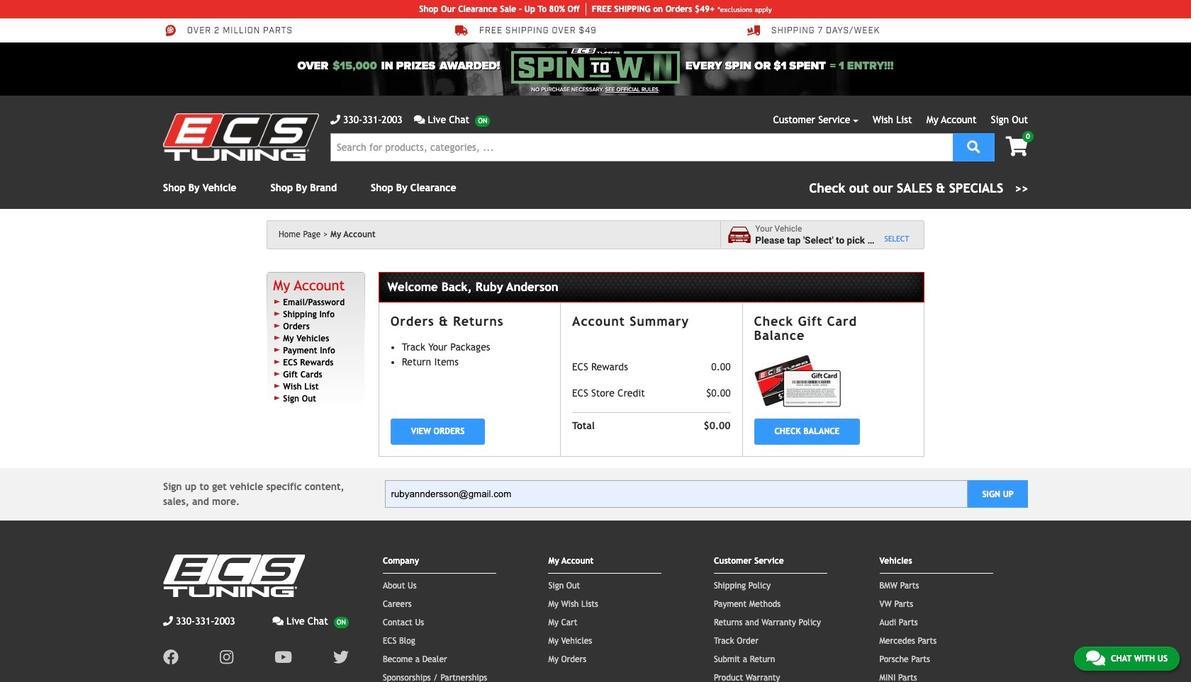 Task type: vqa. For each thing, say whether or not it's contained in the screenshot.
HPS within the the 'Front HPS 5.0 Performance Brake Pad Set Next generation high performance street brake pad offering greater stopping power and pedal feel, with very low dust and noise Up To $100 Mail In Rebate On HAWK From 11.1.23- 12.31.23 See PDF attached For More Info'
no



Task type: describe. For each thing, give the bounding box(es) containing it.
0 vertical spatial comments image
[[414, 115, 425, 125]]

search image
[[967, 140, 980, 153]]

Email email field
[[385, 481, 968, 508]]

0 horizontal spatial comments image
[[272, 617, 284, 626]]

comments image
[[1086, 650, 1105, 667]]

youtube logo image
[[275, 650, 292, 665]]

2 ecs tuning image from the top
[[163, 555, 305, 597]]

Search text field
[[330, 133, 953, 162]]

phone image for left comments icon
[[163, 617, 173, 626]]



Task type: locate. For each thing, give the bounding box(es) containing it.
1 vertical spatial phone image
[[163, 617, 173, 626]]

twitter logo image
[[333, 650, 349, 665]]

instagram logo image
[[220, 650, 233, 665]]

facebook logo image
[[163, 650, 179, 665]]

ecs tuning image
[[163, 113, 319, 161], [163, 555, 305, 597]]

1 ecs tuning image from the top
[[163, 113, 319, 161]]

ecs tuning 'spin to win' contest logo image
[[511, 48, 680, 84]]

0 vertical spatial phone image
[[330, 115, 340, 125]]

1 vertical spatial ecs tuning image
[[163, 555, 305, 597]]

1 vertical spatial comments image
[[272, 617, 284, 626]]

shopping cart image
[[1006, 137, 1028, 157]]

comments image
[[414, 115, 425, 125], [272, 617, 284, 626]]

1 horizontal spatial comments image
[[414, 115, 425, 125]]

phone image
[[330, 115, 340, 125], [163, 617, 173, 626]]

phone image for comments icon to the top
[[330, 115, 340, 125]]

0 vertical spatial ecs tuning image
[[163, 113, 319, 161]]

0 horizontal spatial phone image
[[163, 617, 173, 626]]

1 horizontal spatial phone image
[[330, 115, 340, 125]]



